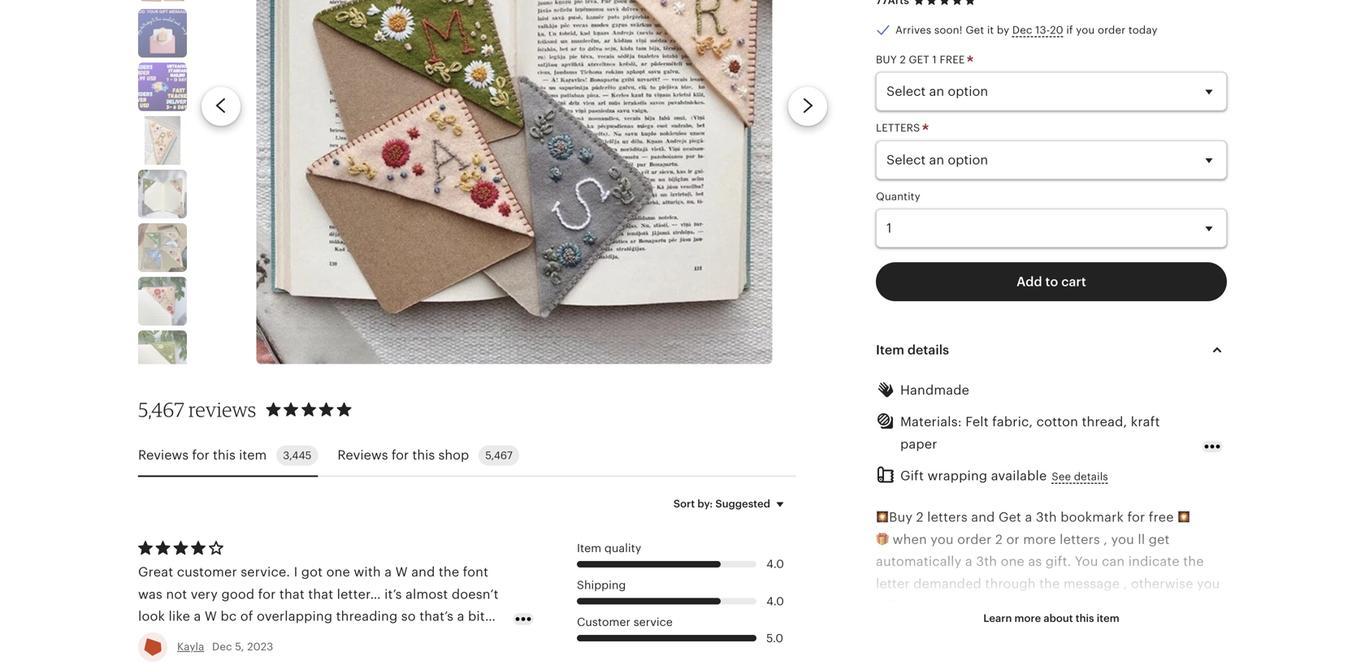 Task type: vqa. For each thing, say whether or not it's contained in the screenshot.
search box
no



Task type: describe. For each thing, give the bounding box(es) containing it.
buy 2 get 1 free
[[876, 54, 968, 66]]

2 for 🎇buy
[[917, 511, 924, 525]]

service.
[[241, 566, 290, 580]]

shop
[[439, 449, 469, 463]]

kayla dec 5, 2023
[[177, 642, 273, 654]]

5,467 for 5,467 reviews
[[138, 398, 184, 422]]

like
[[169, 610, 190, 624]]

bookmark
[[1061, 511, 1124, 525]]

buy
[[876, 54, 897, 66]]

0 vertical spatial more
[[1024, 533, 1057, 547]]

materials: felt fabric, cotton thread, kraft paper
[[901, 415, 1161, 452]]

soon! get
[[935, 24, 985, 36]]

suggested
[[716, 498, 771, 510]]

free
[[1149, 511, 1175, 525]]

kayla
[[177, 642, 204, 654]]

reviews for this shop
[[338, 449, 469, 463]]

one inside great customer service.   i got one with a w and the font was not very good for that that letter… it's almost doesn't look like a w bc of overlapping threading so that's a bit disappointing but it's very cute otherwise.
[[326, 566, 350, 580]]

paper
[[901, 437, 938, 452]]

personalized embroidery felt bookmarks letters handmade image 8 image
[[138, 224, 187, 273]]

see details link
[[1052, 470, 1109, 485]]

great
[[138, 566, 173, 580]]

a right with
[[385, 566, 392, 580]]

handmade
[[901, 383, 970, 398]]

2 for buy
[[900, 54, 906, 66]]

and inside 🎇buy 2 letters and get a 3th bookmark for free 🎇 🎁 when you order 2 or more letters , you ll get automatically a 3th one as gift. you can indicate the letter demanded through the message , otherwise you will receive a random one . learn more about this item
[[972, 511, 996, 525]]

so
[[401, 610, 416, 624]]

available
[[992, 469, 1047, 484]]

1 that from the left
[[280, 588, 305, 602]]

by
[[997, 24, 1010, 36]]

if
[[1067, 24, 1074, 36]]

5,
[[235, 642, 244, 654]]

today
[[1129, 24, 1158, 36]]

1
[[933, 54, 937, 66]]

you right otherwise
[[1198, 577, 1221, 592]]

add
[[1017, 275, 1043, 289]]

get
[[1149, 533, 1170, 547]]

quantity
[[876, 190, 921, 203]]

1 horizontal spatial dec
[[1013, 24, 1033, 36]]

customer
[[177, 566, 237, 580]]

look
[[138, 610, 165, 624]]

otherwise.
[[338, 632, 404, 647]]

about
[[1044, 613, 1074, 625]]

a right get
[[1026, 511, 1033, 525]]

0 vertical spatial it's
[[385, 588, 402, 602]]

for inside 🎇buy 2 letters and get a 3th bookmark for free 🎇 🎁 when you order 2 or more letters , you ll get automatically a 3th one as gift. you can indicate the letter demanded through the message , otherwise you will receive a random one . learn more about this item
[[1128, 511, 1146, 525]]

ll
[[1139, 533, 1146, 547]]

see
[[1052, 471, 1072, 483]]

item for item quality
[[577, 542, 602, 555]]

1 vertical spatial more
[[1015, 613, 1042, 625]]

4.0 for item quality
[[767, 558, 784, 571]]

free
[[940, 54, 965, 66]]

one left .
[[1015, 599, 1039, 614]]

fabric,
[[993, 415, 1034, 430]]

you
[[1075, 555, 1099, 570]]

get
[[999, 511, 1022, 525]]

arrives soon! get it by dec 13-20 if you order today
[[896, 24, 1158, 36]]

personalized embroidery felt bookmarks letters handmade image 3 image
[[138, 0, 187, 4]]

reviews for reviews for this item
[[138, 449, 189, 463]]

arrives
[[896, 24, 932, 36]]

🎇buy
[[876, 511, 913, 525]]

5,467 for 5,467
[[486, 450, 513, 462]]

letter
[[876, 577, 910, 592]]

2 that from the left
[[308, 588, 334, 602]]

demanded
[[914, 577, 982, 592]]

item details button
[[862, 331, 1242, 370]]

was
[[138, 588, 163, 602]]

customer
[[577, 616, 631, 629]]

add to cart button
[[876, 263, 1228, 302]]

gift wrapping available see details
[[901, 469, 1109, 484]]

cotton
[[1037, 415, 1079, 430]]

for down 5,467 reviews on the left of page
[[192, 449, 210, 463]]

by:
[[698, 498, 713, 510]]

a up demanded
[[966, 555, 973, 570]]

threading
[[336, 610, 398, 624]]

5.0
[[767, 632, 784, 645]]

service
[[634, 616, 673, 629]]

1 vertical spatial very
[[275, 632, 302, 647]]

item inside 🎇buy 2 letters and get a 3th bookmark for free 🎇 🎁 when you order 2 or more letters , you ll get automatically a 3th one as gift. you can indicate the letter demanded through the message , otherwise you will receive a random one . learn more about this item
[[1097, 613, 1120, 625]]

cart
[[1062, 275, 1087, 289]]

indicate
[[1129, 555, 1180, 570]]

kayla link
[[177, 642, 204, 654]]

personalized embroidery felt bookmarks letters handmade image 10 image
[[138, 331, 187, 380]]

item for item details
[[876, 343, 905, 358]]

bit
[[468, 610, 485, 624]]

3,445
[[283, 450, 312, 462]]

5,467 reviews
[[138, 398, 256, 422]]

tab list containing reviews for this item
[[138, 436, 797, 478]]

overlapping
[[257, 610, 333, 624]]

not
[[166, 588, 187, 602]]

20
[[1051, 24, 1064, 36]]

personalized embroidery felt bookmarks letters handmade image 6 image
[[138, 116, 187, 165]]

will
[[876, 599, 898, 614]]

great customer service.   i got one with a w and the font was not very good for that that letter… it's almost doesn't look like a w bc of overlapping threading so that's a bit disappointing but it's very cute otherwise.
[[138, 566, 499, 647]]

can
[[1102, 555, 1125, 570]]

when
[[893, 533, 928, 547]]

0 horizontal spatial very
[[191, 588, 218, 602]]

gift
[[901, 469, 924, 484]]

but
[[229, 632, 251, 647]]



Task type: locate. For each thing, give the bounding box(es) containing it.
item inside dropdown button
[[876, 343, 905, 358]]

4.0 for shipping
[[767, 595, 784, 608]]

1 vertical spatial details
[[1075, 471, 1109, 483]]

1 4.0 from the top
[[767, 558, 784, 571]]

font
[[463, 566, 489, 580]]

1 vertical spatial and
[[412, 566, 435, 580]]

1 horizontal spatial it's
[[385, 588, 402, 602]]

3th up through
[[977, 555, 998, 570]]

item details
[[876, 343, 950, 358]]

, up can
[[1104, 533, 1108, 547]]

2 left get
[[900, 54, 906, 66]]

1 vertical spatial 5,467
[[486, 450, 513, 462]]

a down demanded
[[951, 599, 959, 614]]

reviews right 3,445
[[338, 449, 388, 463]]

2 horizontal spatial the
[[1184, 555, 1205, 570]]

0 horizontal spatial item
[[239, 449, 267, 463]]

1 vertical spatial item
[[1097, 613, 1120, 625]]

,
[[1104, 533, 1108, 547], [1124, 577, 1128, 592]]

order inside 🎇buy 2 letters and get a 3th bookmark for free 🎇 🎁 when you order 2 or more letters , you ll get automatically a 3th one as gift. you can indicate the letter demanded through the message , otherwise you will receive a random one . learn more about this item
[[958, 533, 992, 547]]

or
[[1007, 533, 1020, 547]]

that's
[[420, 610, 454, 624]]

0 vertical spatial letters
[[928, 511, 968, 525]]

details inside "gift wrapping available see details"
[[1075, 471, 1109, 483]]

0 horizontal spatial order
[[958, 533, 992, 547]]

for inside great customer service.   i got one with a w and the font was not very good for that that letter… it's almost doesn't look like a w bc of overlapping threading so that's a bit disappointing but it's very cute otherwise.
[[258, 588, 276, 602]]

of
[[240, 610, 253, 624]]

1 reviews from the left
[[138, 449, 189, 463]]

w
[[396, 566, 408, 580], [205, 610, 217, 624]]

0 horizontal spatial item
[[577, 542, 602, 555]]

reviews down 5,467 reviews on the left of page
[[138, 449, 189, 463]]

materials:
[[901, 415, 962, 430]]

good
[[221, 588, 255, 602]]

a
[[1026, 511, 1033, 525], [966, 555, 973, 570], [385, 566, 392, 580], [951, 599, 959, 614], [194, 610, 201, 624], [457, 610, 465, 624]]

13-
[[1036, 24, 1051, 36]]

1 horizontal spatial reviews
[[338, 449, 388, 463]]

the up otherwise
[[1184, 555, 1205, 570]]

item
[[876, 343, 905, 358], [577, 542, 602, 555]]

reviews
[[189, 398, 256, 422]]

0 vertical spatial w
[[396, 566, 408, 580]]

for down service.
[[258, 588, 276, 602]]

5,467
[[138, 398, 184, 422], [486, 450, 513, 462]]

add to cart
[[1017, 275, 1087, 289]]

get
[[909, 54, 930, 66]]

felt
[[966, 415, 989, 430]]

0 vertical spatial order
[[1098, 24, 1126, 36]]

this
[[213, 449, 236, 463], [413, 449, 435, 463], [1076, 613, 1095, 625]]

2 horizontal spatial this
[[1076, 613, 1095, 625]]

very down customer
[[191, 588, 218, 602]]

personalized embroidery felt bookmarks letters handmade image 5 image
[[138, 63, 187, 112]]

0 horizontal spatial reviews
[[138, 449, 189, 463]]

🎇
[[1178, 511, 1191, 525]]

thread,
[[1083, 415, 1128, 430]]

0 vertical spatial 2
[[900, 54, 906, 66]]

for left shop
[[392, 449, 409, 463]]

it
[[988, 24, 995, 36]]

1 horizontal spatial very
[[275, 632, 302, 647]]

0 vertical spatial dec
[[1013, 24, 1033, 36]]

that down got
[[308, 588, 334, 602]]

i
[[294, 566, 298, 580]]

0 vertical spatial 4.0
[[767, 558, 784, 571]]

you
[[1077, 24, 1095, 36], [931, 533, 954, 547], [1112, 533, 1135, 547], [1198, 577, 1221, 592]]

4.0 down suggested
[[767, 558, 784, 571]]

2023
[[247, 642, 273, 654]]

0 horizontal spatial dec
[[212, 642, 232, 654]]

1 horizontal spatial 3th
[[1036, 511, 1058, 525]]

1 horizontal spatial letters
[[1060, 533, 1101, 547]]

1 vertical spatial letters
[[1060, 533, 1101, 547]]

2 4.0 from the top
[[767, 595, 784, 608]]

shipping
[[577, 579, 626, 592]]

3th right get
[[1036, 511, 1058, 525]]

letters up "you"
[[1060, 533, 1101, 547]]

for
[[192, 449, 210, 463], [392, 449, 409, 463], [1128, 511, 1146, 525], [258, 588, 276, 602]]

0 horizontal spatial 2
[[900, 54, 906, 66]]

1 vertical spatial w
[[205, 610, 217, 624]]

0 vertical spatial and
[[972, 511, 996, 525]]

you up automatically
[[931, 533, 954, 547]]

the up .
[[1040, 577, 1061, 592]]

letter…
[[337, 588, 381, 602]]

0 horizontal spatial the
[[439, 566, 460, 580]]

details right see
[[1075, 471, 1109, 483]]

a right the like
[[194, 610, 201, 624]]

sort by: suggested
[[674, 498, 771, 510]]

this left shop
[[413, 449, 435, 463]]

learn
[[984, 613, 1013, 625]]

2 horizontal spatial 2
[[996, 533, 1003, 547]]

cute
[[306, 632, 334, 647]]

this for item
[[213, 449, 236, 463]]

1 horizontal spatial item
[[876, 343, 905, 358]]

1 vertical spatial 4.0
[[767, 595, 784, 608]]

item up the handmade
[[876, 343, 905, 358]]

0 horizontal spatial that
[[280, 588, 305, 602]]

1 vertical spatial 2
[[917, 511, 924, 525]]

automatically
[[876, 555, 962, 570]]

0 horizontal spatial it's
[[254, 632, 272, 647]]

more
[[1024, 533, 1057, 547], [1015, 613, 1042, 625]]

this down reviews
[[213, 449, 236, 463]]

5,467 down personalized embroidery felt bookmarks letters handmade image 10
[[138, 398, 184, 422]]

more up as
[[1024, 533, 1057, 547]]

0 vertical spatial 3th
[[1036, 511, 1058, 525]]

.
[[1042, 599, 1046, 614]]

very down overlapping
[[275, 632, 302, 647]]

this for shop
[[413, 449, 435, 463]]

more left .
[[1015, 613, 1042, 625]]

0 horizontal spatial and
[[412, 566, 435, 580]]

2 left or
[[996, 533, 1003, 547]]

random
[[962, 599, 1011, 614]]

dec left 5,
[[212, 642, 232, 654]]

you left 'll'
[[1112, 533, 1135, 547]]

wrapping
[[928, 469, 988, 484]]

item down message
[[1097, 613, 1120, 625]]

1 horizontal spatial and
[[972, 511, 996, 525]]

order left today
[[1098, 24, 1126, 36]]

a left bit
[[457, 610, 465, 624]]

very
[[191, 588, 218, 602], [275, 632, 302, 647]]

0 vertical spatial 5,467
[[138, 398, 184, 422]]

5,467 inside tab list
[[486, 450, 513, 462]]

1 vertical spatial 3th
[[977, 555, 998, 570]]

1 vertical spatial dec
[[212, 642, 232, 654]]

1 horizontal spatial w
[[396, 566, 408, 580]]

almost
[[406, 588, 448, 602]]

w left bc
[[205, 610, 217, 624]]

1 horizontal spatial ,
[[1124, 577, 1128, 592]]

2
[[900, 54, 906, 66], [917, 511, 924, 525], [996, 533, 1003, 547]]

personalized embroidery felt bookmarks letters handmade image 9 image
[[138, 277, 187, 326]]

it's up so
[[385, 588, 402, 602]]

to
[[1046, 275, 1059, 289]]

one down or
[[1001, 555, 1025, 570]]

details inside dropdown button
[[908, 343, 950, 358]]

0 horizontal spatial ,
[[1104, 533, 1108, 547]]

reviews
[[138, 449, 189, 463], [338, 449, 388, 463]]

personalized embroidery felt bookmarks letters handmade image 7 image
[[138, 170, 187, 219]]

0 vertical spatial item
[[239, 449, 267, 463]]

the inside great customer service.   i got one with a w and the font was not very good for that that letter… it's almost doesn't look like a w bc of overlapping threading so that's a bit disappointing but it's very cute otherwise.
[[439, 566, 460, 580]]

reviews for this item
[[138, 449, 267, 463]]

and
[[972, 511, 996, 525], [412, 566, 435, 580]]

1 horizontal spatial 5,467
[[486, 450, 513, 462]]

reviews for reviews for this shop
[[338, 449, 388, 463]]

0 vertical spatial ,
[[1104, 533, 1108, 547]]

details up the handmade
[[908, 343, 950, 358]]

0 vertical spatial details
[[908, 343, 950, 358]]

item left quality
[[577, 542, 602, 555]]

that up overlapping
[[280, 588, 305, 602]]

for up 'll'
[[1128, 511, 1146, 525]]

0 vertical spatial item
[[876, 343, 905, 358]]

1 vertical spatial order
[[958, 533, 992, 547]]

1 horizontal spatial details
[[1075, 471, 1109, 483]]

doesn't
[[452, 588, 499, 602]]

2 up when
[[917, 511, 924, 525]]

personalized embroidery felt bookmarks letters handmade image 4 image
[[138, 9, 187, 58]]

0 vertical spatial very
[[191, 588, 218, 602]]

letters
[[928, 511, 968, 525], [1060, 533, 1101, 547]]

0 horizontal spatial letters
[[928, 511, 968, 525]]

receive
[[901, 599, 948, 614]]

tab list
[[138, 436, 797, 478]]

1 horizontal spatial the
[[1040, 577, 1061, 592]]

🎁
[[876, 533, 890, 547]]

letters down wrapping
[[928, 511, 968, 525]]

one right got
[[326, 566, 350, 580]]

1 vertical spatial it's
[[254, 632, 272, 647]]

5,467 right shop
[[486, 450, 513, 462]]

you right 'if'
[[1077, 24, 1095, 36]]

and left get
[[972, 511, 996, 525]]

0 horizontal spatial 5,467
[[138, 398, 184, 422]]

0 horizontal spatial this
[[213, 449, 236, 463]]

0 horizontal spatial details
[[908, 343, 950, 358]]

2 vertical spatial 2
[[996, 533, 1003, 547]]

dec right by at the top of page
[[1013, 24, 1033, 36]]

0 horizontal spatial 3th
[[977, 555, 998, 570]]

gift.
[[1046, 555, 1072, 570]]

item left 3,445
[[239, 449, 267, 463]]

order left or
[[958, 533, 992, 547]]

item quality
[[577, 542, 642, 555]]

the left font
[[439, 566, 460, 580]]

the
[[1184, 555, 1205, 570], [439, 566, 460, 580], [1040, 577, 1061, 592]]

1 horizontal spatial 2
[[917, 511, 924, 525]]

1 horizontal spatial item
[[1097, 613, 1120, 625]]

bc
[[221, 610, 237, 624]]

item inside tab list
[[239, 449, 267, 463]]

disappointing
[[138, 632, 226, 647]]

message
[[1064, 577, 1120, 592]]

1 horizontal spatial this
[[413, 449, 435, 463]]

4.0
[[767, 558, 784, 571], [767, 595, 784, 608]]

1 horizontal spatial that
[[308, 588, 334, 602]]

2 reviews from the left
[[338, 449, 388, 463]]

and inside great customer service.   i got one with a w and the font was not very good for that that letter… it's almost doesn't look like a w bc of overlapping threading so that's a bit disappointing but it's very cute otherwise.
[[412, 566, 435, 580]]

personalized embroidery felt bookmarks letters handmade image 1 image
[[256, 0, 773, 365]]

4.0 up 5.0
[[767, 595, 784, 608]]

sort
[[674, 498, 695, 510]]

1 horizontal spatial order
[[1098, 24, 1126, 36]]

otherwise
[[1132, 577, 1194, 592]]

one
[[1001, 555, 1025, 570], [326, 566, 350, 580], [1015, 599, 1039, 614]]

, down can
[[1124, 577, 1128, 592]]

w up almost
[[396, 566, 408, 580]]

1 vertical spatial ,
[[1124, 577, 1128, 592]]

details
[[908, 343, 950, 358], [1075, 471, 1109, 483]]

1 vertical spatial item
[[577, 542, 602, 555]]

it's right but at the bottom of page
[[254, 632, 272, 647]]

this inside 🎇buy 2 letters and get a 3th bookmark for free 🎇 🎁 when you order 2 or more letters , you ll get automatically a 3th one as gift. you can indicate the letter demanded through the message , otherwise you will receive a random one . learn more about this item
[[1076, 613, 1095, 625]]

sort by: suggested button
[[662, 487, 802, 521]]

0 horizontal spatial w
[[205, 610, 217, 624]]

this right about
[[1076, 613, 1095, 625]]

🎇buy 2 letters and get a 3th bookmark for free 🎇 🎁 when you order 2 or more letters , you ll get automatically a 3th one as gift. you can indicate the letter demanded through the message , otherwise you will receive a random one . learn more about this item
[[876, 511, 1221, 625]]

quality
[[605, 542, 642, 555]]

learn more about this item button
[[972, 605, 1132, 634]]

that
[[280, 588, 305, 602], [308, 588, 334, 602]]

and up almost
[[412, 566, 435, 580]]



